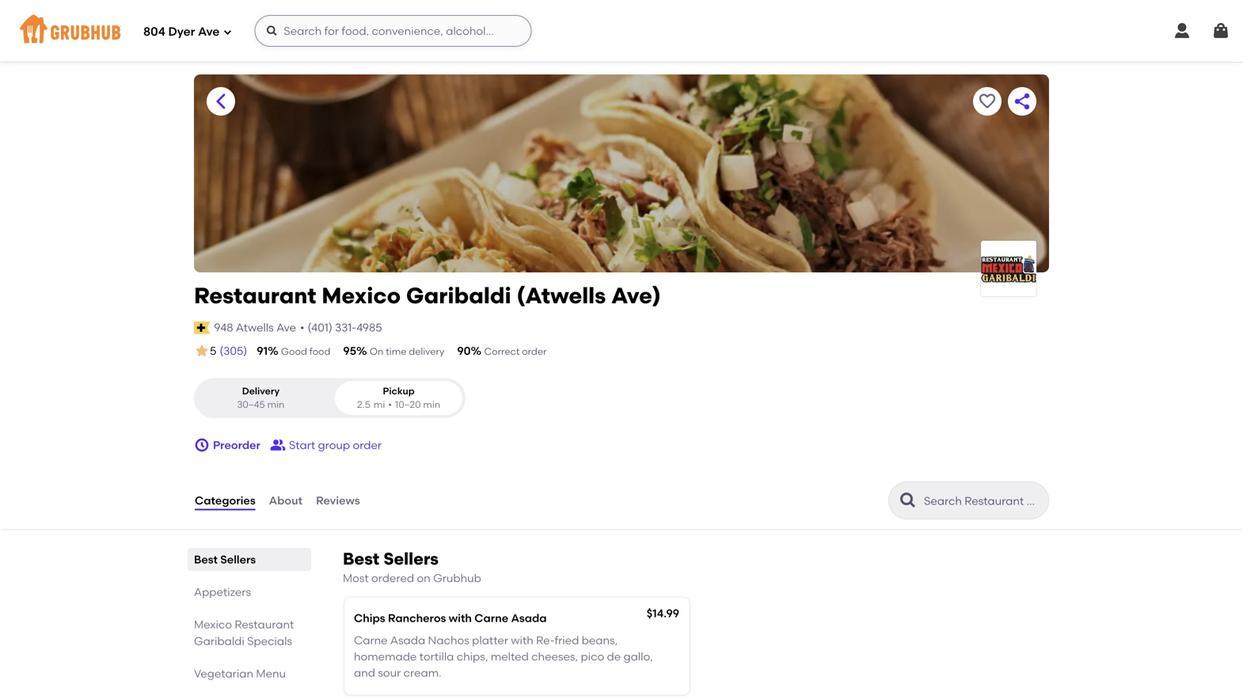Task type: vqa. For each thing, say whether or not it's contained in the screenshot.
min
yes



Task type: describe. For each thing, give the bounding box(es) containing it.
restaurant inside mexico restaurant garibaldi specials
[[235, 618, 294, 631]]

1 horizontal spatial svg image
[[1173, 21, 1192, 40]]

chips,
[[457, 650, 488, 663]]

platter
[[472, 634, 508, 647]]

menu
[[256, 667, 286, 680]]

start group order button
[[270, 431, 382, 459]]

carne asada nachos platter with re-fried beans, homemade tortilla chips, melted cheeses, pico de gallo, and sour cream.
[[354, 634, 653, 679]]

948
[[214, 321, 233, 334]]

time
[[386, 346, 407, 357]]

svg image inside main navigation navigation
[[223, 27, 232, 37]]

search icon image
[[899, 491, 918, 510]]

Search Restaurant Mexico Garibaldi (Atwells Ave) search field
[[923, 493, 1044, 509]]

2 horizontal spatial svg image
[[1212, 21, 1231, 40]]

garibaldi for mexico
[[406, 282, 511, 309]]

correct
[[484, 346, 520, 357]]

0 vertical spatial with
[[449, 611, 472, 625]]

cream.
[[404, 666, 442, 679]]

mexico restaurant garibaldi specials tab
[[194, 616, 305, 649]]

on
[[370, 346, 384, 357]]

appetizers tab
[[194, 584, 305, 600]]

garibaldi for restaurant
[[194, 634, 245, 648]]

appetizers
[[194, 585, 251, 599]]

asada inside carne asada nachos platter with re-fried beans, homemade tortilla chips, melted cheeses, pico de gallo, and sour cream.
[[390, 634, 425, 647]]

people icon image
[[270, 437, 286, 453]]

order inside button
[[353, 438, 382, 452]]

on
[[417, 571, 431, 585]]

beans,
[[582, 634, 618, 647]]

ave for 804 dyer ave
[[198, 25, 220, 39]]

categories button
[[194, 472, 256, 529]]

min inside the delivery 30–45 min
[[267, 399, 285, 410]]

save this restaurant image
[[978, 92, 997, 111]]

10–20
[[395, 399, 421, 410]]

0 vertical spatial restaurant
[[194, 282, 316, 309]]

$14.99
[[647, 607, 679, 620]]

(atwells
[[517, 282, 606, 309]]

sellers for best sellers most ordered on grubhub
[[384, 549, 439, 569]]

91
[[257, 344, 268, 358]]

about button
[[268, 472, 303, 529]]

nachos
[[428, 634, 469, 647]]

5
[[210, 344, 216, 358]]

best for best sellers
[[194, 553, 218, 566]]

948 atwells ave button
[[213, 319, 297, 337]]

cheeses,
[[532, 650, 578, 663]]

1 horizontal spatial order
[[522, 346, 547, 357]]

vegetarian menu
[[194, 667, 286, 680]]

delivery
[[409, 346, 445, 357]]

most
[[343, 571, 369, 585]]

pico
[[581, 650, 604, 663]]

vegetarian menu tab
[[194, 665, 305, 682]]

preorder
[[213, 438, 261, 452]]

dyer
[[168, 25, 195, 39]]

4985
[[357, 321, 382, 334]]

804 dyer ave
[[143, 25, 220, 39]]

fried
[[555, 634, 579, 647]]

ave for 948 atwells ave
[[276, 321, 296, 334]]

good food
[[281, 346, 331, 357]]

caret left icon image
[[211, 92, 230, 111]]

30–45
[[237, 399, 265, 410]]

food
[[309, 346, 331, 357]]

0 horizontal spatial svg image
[[266, 25, 278, 37]]

sour
[[378, 666, 401, 679]]

reviews
[[316, 494, 360, 507]]

correct order
[[484, 346, 547, 357]]



Task type: locate. For each thing, give the bounding box(es) containing it.
subscription pass image
[[194, 321, 210, 334]]

sellers inside best sellers tab
[[220, 553, 256, 566]]

delivery
[[242, 385, 280, 397]]

pickup 2.5 mi • 10–20 min
[[357, 385, 440, 410]]

garibaldi inside mexico restaurant garibaldi specials
[[194, 634, 245, 648]]

melted
[[491, 650, 529, 663]]

1 horizontal spatial ave
[[276, 321, 296, 334]]

sellers up appetizers tab
[[220, 553, 256, 566]]

• (401) 331-4985
[[300, 321, 382, 334]]

carne up homemade
[[354, 634, 388, 647]]

804
[[143, 25, 165, 39]]

0 horizontal spatial garibaldi
[[194, 634, 245, 648]]

948 atwells ave
[[214, 321, 296, 334]]

with
[[449, 611, 472, 625], [511, 634, 534, 647]]

0 vertical spatial ave
[[198, 25, 220, 39]]

sellers
[[384, 549, 439, 569], [220, 553, 256, 566]]

good
[[281, 346, 307, 357]]

restaurant up 948 atwells ave
[[194, 282, 316, 309]]

mexico down appetizers
[[194, 618, 232, 631]]

0 vertical spatial asada
[[511, 611, 547, 625]]

order right the correct
[[522, 346, 547, 357]]

with up melted
[[511, 634, 534, 647]]

• left (401)
[[300, 321, 305, 334]]

sellers inside best sellers most ordered on grubhub
[[384, 549, 439, 569]]

0 horizontal spatial carne
[[354, 634, 388, 647]]

delivery 30–45 min
[[237, 385, 285, 410]]

atwells
[[236, 321, 274, 334]]

• right mi
[[388, 399, 392, 410]]

option group
[[194, 378, 466, 418]]

min right 10–20
[[423, 399, 440, 410]]

chips rancheros with carne asada
[[354, 611, 547, 625]]

svg image left preorder
[[194, 437, 210, 453]]

1 vertical spatial •
[[388, 399, 392, 410]]

carne inside carne asada nachos platter with re-fried beans, homemade tortilla chips, melted cheeses, pico de gallo, and sour cream.
[[354, 634, 388, 647]]

star icon image
[[194, 343, 210, 359]]

1 horizontal spatial •
[[388, 399, 392, 410]]

0 horizontal spatial best
[[194, 553, 218, 566]]

1 vertical spatial garibaldi
[[194, 634, 245, 648]]

min inside pickup 2.5 mi • 10–20 min
[[423, 399, 440, 410]]

chips
[[354, 611, 385, 625]]

1 horizontal spatial best
[[343, 549, 380, 569]]

0 horizontal spatial •
[[300, 321, 305, 334]]

1 vertical spatial with
[[511, 634, 534, 647]]

asada down rancheros
[[390, 634, 425, 647]]

best
[[343, 549, 380, 569], [194, 553, 218, 566]]

gallo,
[[624, 650, 653, 663]]

garibaldi up the "vegetarian"
[[194, 634, 245, 648]]

save this restaurant button
[[973, 87, 1002, 116]]

1 vertical spatial carne
[[354, 634, 388, 647]]

1 horizontal spatial garibaldi
[[406, 282, 511, 309]]

rancheros
[[388, 611, 446, 625]]

best sellers tab
[[194, 551, 305, 568]]

homemade
[[354, 650, 417, 663]]

ave)
[[611, 282, 661, 309]]

1 vertical spatial order
[[353, 438, 382, 452]]

mexico
[[322, 282, 401, 309], [194, 618, 232, 631]]

0 horizontal spatial ave
[[198, 25, 220, 39]]

order right group
[[353, 438, 382, 452]]

2 min from the left
[[423, 399, 440, 410]]

1 min from the left
[[267, 399, 285, 410]]

preorder button
[[194, 431, 261, 459]]

group
[[318, 438, 350, 452]]

svg image inside preorder button
[[194, 437, 210, 453]]

best inside best sellers most ordered on grubhub
[[343, 549, 380, 569]]

restaurant
[[194, 282, 316, 309], [235, 618, 294, 631]]

about
[[269, 494, 303, 507]]

0 horizontal spatial mexico
[[194, 618, 232, 631]]

restaurant mexico garibaldi (atwells ave)
[[194, 282, 661, 309]]

svg image right dyer
[[223, 27, 232, 37]]

main navigation navigation
[[0, 0, 1243, 62]]

ave inside button
[[276, 321, 296, 334]]

and
[[354, 666, 375, 679]]

(305)
[[220, 344, 247, 358]]

0 vertical spatial carne
[[475, 611, 509, 625]]

garibaldi
[[406, 282, 511, 309], [194, 634, 245, 648]]

1 horizontal spatial sellers
[[384, 549, 439, 569]]

re-
[[536, 634, 555, 647]]

min down delivery
[[267, 399, 285, 410]]

share icon image
[[1013, 92, 1032, 111]]

vegetarian
[[194, 667, 253, 680]]

min
[[267, 399, 285, 410], [423, 399, 440, 410]]

•
[[300, 321, 305, 334], [388, 399, 392, 410]]

garibaldi up the 90
[[406, 282, 511, 309]]

0 horizontal spatial asada
[[390, 634, 425, 647]]

mi
[[374, 399, 385, 410]]

(401)
[[308, 321, 332, 334]]

restaurant up specials
[[235, 618, 294, 631]]

sellers up on
[[384, 549, 439, 569]]

0 horizontal spatial min
[[267, 399, 285, 410]]

carne
[[475, 611, 509, 625], [354, 634, 388, 647]]

2.5
[[357, 399, 371, 410]]

order
[[522, 346, 547, 357], [353, 438, 382, 452]]

best inside tab
[[194, 553, 218, 566]]

95
[[343, 344, 356, 358]]

1 horizontal spatial svg image
[[223, 27, 232, 37]]

with inside carne asada nachos platter with re-fried beans, homemade tortilla chips, melted cheeses, pico de gallo, and sour cream.
[[511, 634, 534, 647]]

1 horizontal spatial mexico
[[322, 282, 401, 309]]

1 horizontal spatial asada
[[511, 611, 547, 625]]

0 vertical spatial •
[[300, 321, 305, 334]]

mexico restaurant garibaldi specials
[[194, 618, 294, 648]]

1 vertical spatial restaurant
[[235, 618, 294, 631]]

0 vertical spatial garibaldi
[[406, 282, 511, 309]]

best sellers
[[194, 553, 256, 566]]

specials
[[247, 634, 292, 648]]

asada up re-
[[511, 611, 547, 625]]

1 horizontal spatial min
[[423, 399, 440, 410]]

Search for food, convenience, alcohol... search field
[[255, 15, 532, 47]]

ordered
[[371, 571, 414, 585]]

ave inside main navigation navigation
[[198, 25, 220, 39]]

pickup
[[383, 385, 415, 397]]

svg image
[[1173, 21, 1192, 40], [1212, 21, 1231, 40], [266, 25, 278, 37]]

de
[[607, 650, 621, 663]]

0 horizontal spatial order
[[353, 438, 382, 452]]

• inside pickup 2.5 mi • 10–20 min
[[388, 399, 392, 410]]

best for best sellers most ordered on grubhub
[[343, 549, 380, 569]]

categories
[[195, 494, 256, 507]]

with up nachos
[[449, 611, 472, 625]]

mexico up '4985'
[[322, 282, 401, 309]]

1 horizontal spatial carne
[[475, 611, 509, 625]]

(401) 331-4985 button
[[308, 320, 382, 336]]

ave
[[198, 25, 220, 39], [276, 321, 296, 334]]

ave right dyer
[[198, 25, 220, 39]]

331-
[[335, 321, 357, 334]]

start group order
[[289, 438, 382, 452]]

1 vertical spatial ave
[[276, 321, 296, 334]]

reviews button
[[315, 472, 361, 529]]

0 vertical spatial svg image
[[223, 27, 232, 37]]

mexico inside mexico restaurant garibaldi specials
[[194, 618, 232, 631]]

option group containing delivery 30–45 min
[[194, 378, 466, 418]]

on time delivery
[[370, 346, 445, 357]]

grubhub
[[433, 571, 481, 585]]

0 vertical spatial mexico
[[322, 282, 401, 309]]

90
[[457, 344, 471, 358]]

best up "most"
[[343, 549, 380, 569]]

asada
[[511, 611, 547, 625], [390, 634, 425, 647]]

1 vertical spatial svg image
[[194, 437, 210, 453]]

best sellers most ordered on grubhub
[[343, 549, 481, 585]]

ave up good
[[276, 321, 296, 334]]

best up appetizers
[[194, 553, 218, 566]]

0 horizontal spatial with
[[449, 611, 472, 625]]

svg image
[[223, 27, 232, 37], [194, 437, 210, 453]]

1 horizontal spatial with
[[511, 634, 534, 647]]

start
[[289, 438, 315, 452]]

0 horizontal spatial sellers
[[220, 553, 256, 566]]

tortilla
[[419, 650, 454, 663]]

carne up platter
[[475, 611, 509, 625]]

1 vertical spatial mexico
[[194, 618, 232, 631]]

0 horizontal spatial svg image
[[194, 437, 210, 453]]

restaurant mexico garibaldi (atwells ave) logo image
[[981, 254, 1037, 283]]

1 vertical spatial asada
[[390, 634, 425, 647]]

sellers for best sellers
[[220, 553, 256, 566]]

0 vertical spatial order
[[522, 346, 547, 357]]



